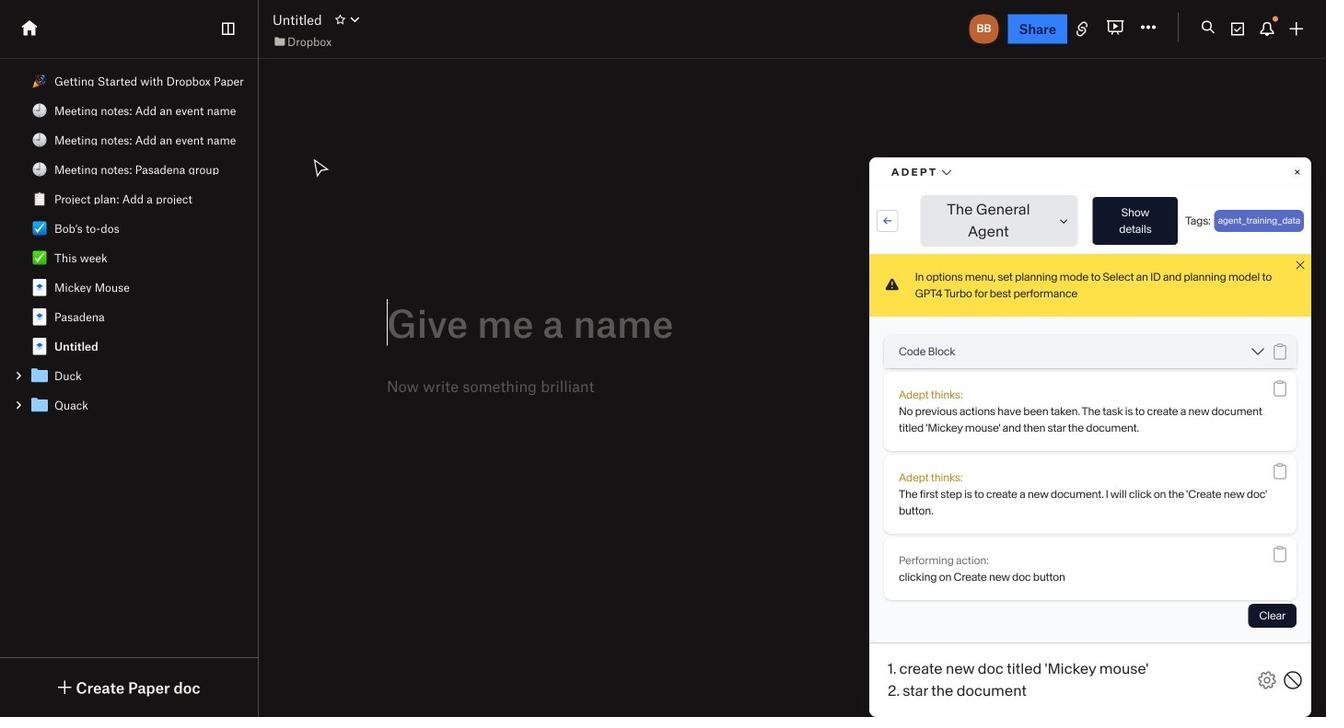Task type: vqa. For each thing, say whether or not it's contained in the screenshot.
waving hand icon
yes



Task type: locate. For each thing, give the bounding box(es) containing it.
waving hand image
[[180, 104, 194, 119]]

overlay image
[[1254, 545, 1276, 567]]

menu item
[[157, 67, 343, 97], [157, 97, 343, 126], [157, 142, 343, 171]]

1 menu item from the top
[[157, 67, 343, 97]]

menu
[[157, 34, 343, 179]]



Task type: describe. For each thing, give the bounding box(es) containing it.
close image
[[1254, 545, 1276, 567]]

2 menu item from the top
[[157, 97, 343, 126]]

3 menu item from the top
[[157, 142, 343, 171]]



